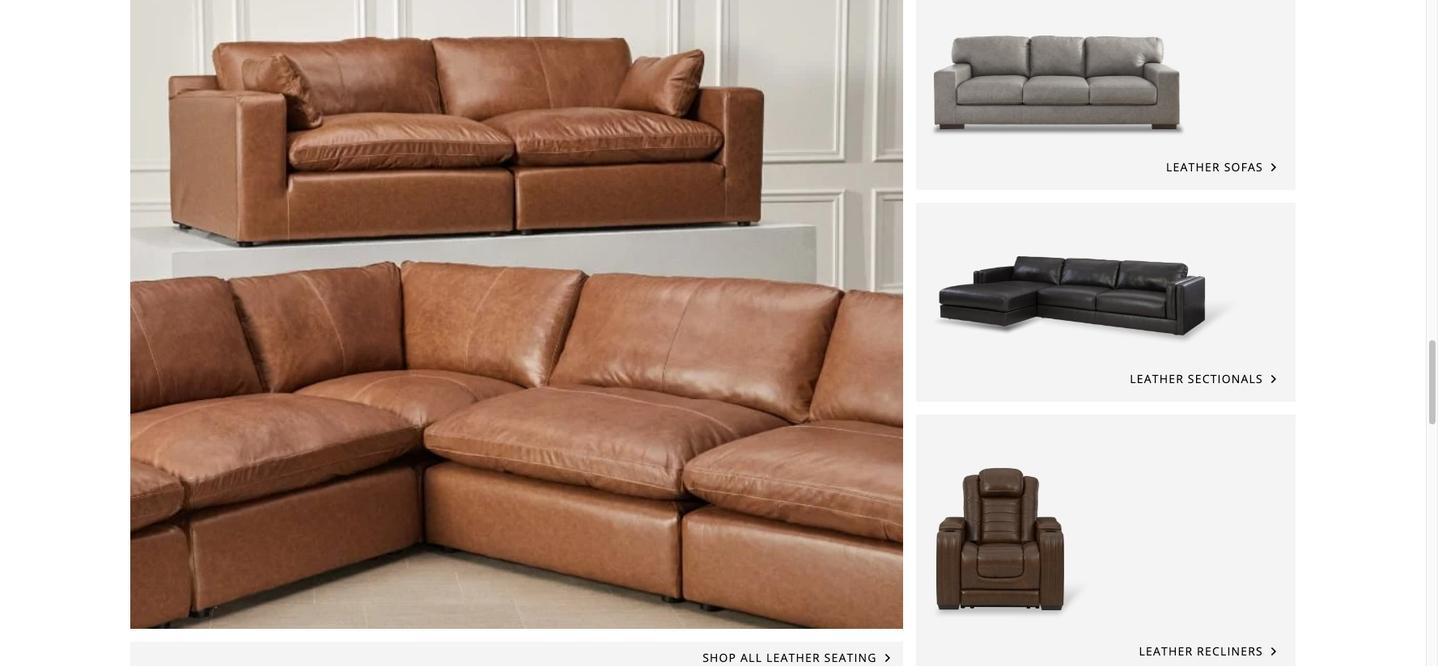 Task type: locate. For each thing, give the bounding box(es) containing it.
shop all leather seating link
[[703, 649, 896, 667]]

sectionals
[[1188, 371, 1263, 387]]

1 vertical spatial leather
[[1130, 371, 1184, 387]]

shop all leather seating
[[703, 651, 877, 666]]

leather inside 'link'
[[1130, 371, 1184, 387]]

leather left sectionals
[[1130, 371, 1184, 387]]

leather left sofas at top right
[[1166, 160, 1220, 175]]

leather sectionals link
[[1130, 370, 1283, 389]]

0 vertical spatial leather
[[1166, 160, 1220, 175]]

leather left recliners
[[1139, 644, 1193, 660]]

leather recliners link
[[1139, 643, 1283, 662]]

leather
[[1166, 160, 1220, 175], [1130, 371, 1184, 387], [1139, 644, 1193, 660]]

all
[[741, 651, 762, 666]]

leather
[[766, 651, 820, 666]]

2 vertical spatial leather
[[1139, 644, 1193, 660]]



Task type: vqa. For each thing, say whether or not it's contained in the screenshot.
the Leather Sectionals
yes



Task type: describe. For each thing, give the bounding box(es) containing it.
leather recliners
[[1139, 644, 1263, 660]]

leather for leather sectionals
[[1130, 371, 1184, 387]]

leather sectionals
[[1130, 371, 1263, 387]]

shop
[[703, 651, 737, 666]]

leather sofas link
[[1166, 158, 1283, 177]]

leather for leather sofas
[[1166, 160, 1220, 175]]

sofas
[[1224, 160, 1263, 175]]

leather sofas
[[1166, 160, 1263, 175]]

seating
[[824, 651, 877, 666]]

leather for leather recliners
[[1139, 644, 1193, 660]]

recliners
[[1197, 644, 1263, 660]]



